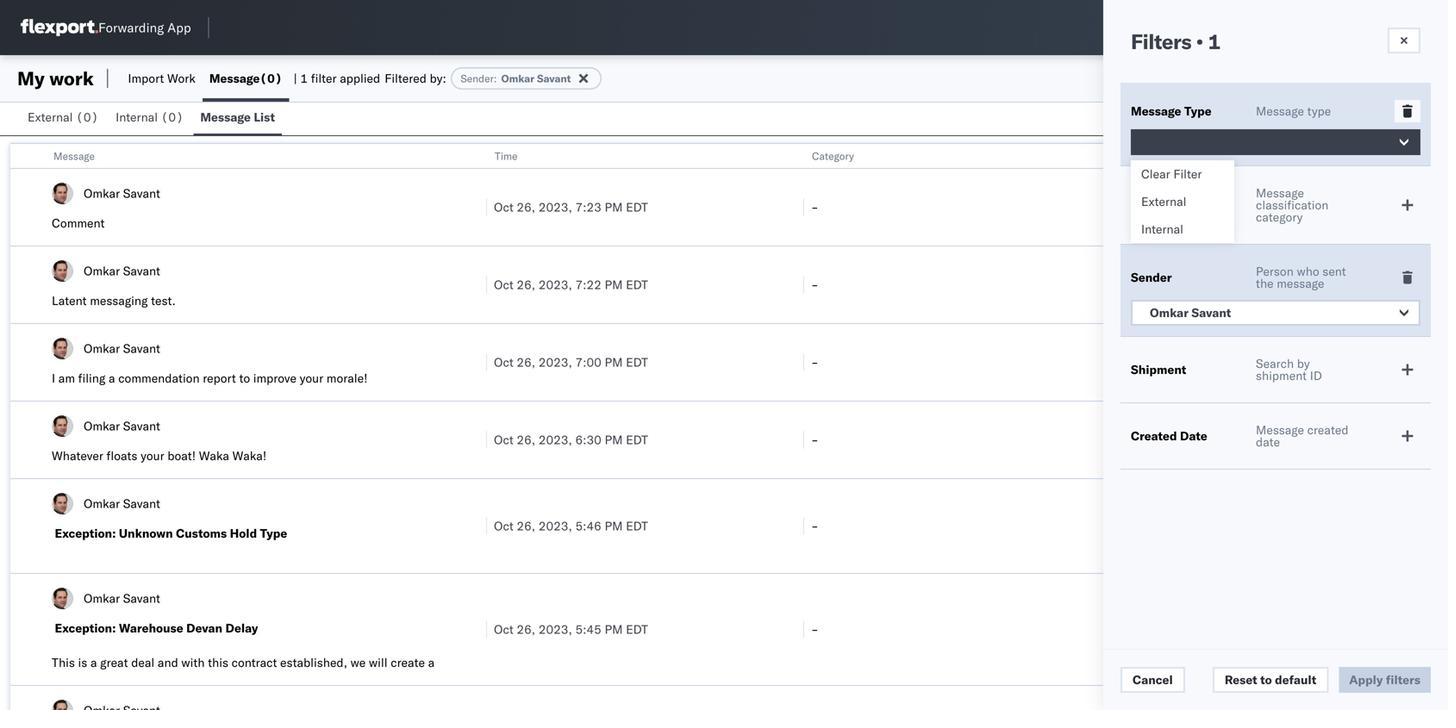 Task type: locate. For each thing, give the bounding box(es) containing it.
6 26, from the top
[[517, 622, 535, 637]]

with
[[181, 655, 205, 670]]

flexport. image
[[21, 19, 98, 36]]

a right create
[[428, 655, 435, 670]]

oct left 5:45 at the left of the page
[[494, 622, 514, 637]]

resize handle column header
[[465, 144, 486, 710], [783, 144, 803, 710], [1100, 144, 1121, 710], [1417, 144, 1438, 710]]

type right hold
[[260, 526, 287, 541]]

filters • 1
[[1131, 28, 1221, 54]]

26, down "time"
[[517, 200, 535, 215]]

- for oct 26, 2023, 7:23 pm edt
[[811, 200, 819, 215]]

work
[[49, 66, 94, 90], [1168, 150, 1190, 162]]

comment
[[52, 216, 105, 231]]

oct down "time"
[[494, 200, 514, 215]]

2023, left 7:23
[[539, 200, 572, 215]]

hold
[[230, 526, 257, 541]]

to right report at the left of page
[[239, 371, 250, 386]]

flex- 1366815
[[1128, 432, 1217, 447]]

omkar for oct 26, 2023, 5:46 pm edt
[[84, 496, 120, 511]]

edt right 6:30 in the bottom of the page
[[626, 432, 648, 447]]

2023, for 7:22
[[539, 277, 572, 292]]

1 oct from the top
[[494, 200, 514, 215]]

2 exception: from the top
[[55, 621, 116, 636]]

your
[[300, 371, 323, 386], [141, 448, 164, 463]]

- for oct 26, 2023, 6:30 pm edt
[[811, 432, 819, 447]]

i am filing a commendation report to improve your morale!
[[52, 371, 368, 386]]

1 flex- from the top
[[1128, 200, 1165, 215]]

external down 'clear filter'
[[1141, 194, 1187, 209]]

message type
[[1256, 103, 1331, 119]]

message list button
[[193, 102, 282, 135]]

26, for oct 26, 2023, 7:23 pm edt
[[517, 200, 535, 215]]

message left list
[[200, 109, 251, 125]]

0 vertical spatial flex- 458574
[[1128, 200, 1209, 215]]

4 edt from the top
[[626, 432, 648, 447]]

exception: up the 'is'
[[55, 621, 116, 636]]

savant inside button
[[1192, 305, 1231, 320]]

2023, for 6:30
[[539, 432, 572, 447]]

am
[[58, 371, 75, 386]]

exception:
[[55, 526, 116, 541], [55, 621, 116, 636]]

internal inside list box
[[1141, 222, 1184, 237]]

omkar savant up unknown
[[84, 496, 160, 511]]

message for message list
[[200, 109, 251, 125]]

savant up warehouse
[[123, 591, 160, 606]]

sent
[[1323, 264, 1346, 279]]

external (0) button
[[21, 102, 109, 135]]

oct left 7:22
[[494, 277, 514, 292]]

work up external (0)
[[49, 66, 94, 90]]

message inside message classification category
[[1256, 185, 1304, 200]]

flex- 458574 down 'clear filter'
[[1128, 200, 1209, 215]]

flex- down clear
[[1128, 200, 1165, 215]]

omkar up filing
[[84, 341, 120, 356]]

oct left "5:46"
[[494, 519, 514, 534]]

established,
[[280, 655, 347, 670]]

to inside button
[[1260, 672, 1272, 687]]

1 right •
[[1208, 28, 1221, 54]]

oct for oct 26, 2023, 6:30 pm edt
[[494, 432, 514, 447]]

time
[[495, 150, 518, 162]]

type up "related work item/shipment"
[[1184, 103, 1212, 119]]

omkar up floats
[[84, 419, 120, 434]]

a right the 'is'
[[90, 655, 97, 670]]

flex- 458574 up flex- 1854269
[[1128, 277, 1209, 292]]

sender
[[461, 72, 494, 85], [1131, 270, 1172, 285]]

exception: left unknown
[[55, 526, 116, 541]]

2023, left 7:00
[[539, 355, 572, 370]]

omkar right :
[[501, 72, 535, 85]]

edt right 7:22
[[626, 277, 648, 292]]

5 - from the top
[[811, 519, 819, 534]]

0 vertical spatial 458574
[[1165, 200, 1209, 215]]

1 exception: from the top
[[55, 526, 116, 541]]

4 26, from the top
[[517, 432, 535, 447]]

26, left 7:22
[[517, 277, 535, 292]]

0 horizontal spatial internal
[[116, 109, 158, 125]]

26, for oct 26, 2023, 5:46 pm edt
[[517, 519, 535, 534]]

6 2023, from the top
[[539, 622, 572, 637]]

work up 'clear filter'
[[1168, 150, 1190, 162]]

related
[[1129, 150, 1165, 162]]

flex- for oct 26, 2023, 7:23 pm edt
[[1128, 200, 1165, 215]]

1 vertical spatial sender
[[1131, 270, 1172, 285]]

savant up whatever floats your boat! waka waka!
[[123, 419, 160, 434]]

list box
[[1131, 160, 1234, 243]]

1 26, from the top
[[517, 200, 535, 215]]

internal down clear
[[1141, 222, 1184, 237]]

oct 26, 2023, 5:45 pm edt
[[494, 622, 648, 637]]

458574
[[1165, 200, 1209, 215], [1165, 277, 1209, 292]]

omkar savant
[[84, 186, 160, 201], [84, 263, 160, 278], [1150, 305, 1231, 320], [84, 341, 160, 356], [84, 419, 160, 434], [84, 496, 160, 511], [84, 591, 160, 606]]

external inside 'button'
[[28, 109, 73, 125]]

0 horizontal spatial (0)
[[76, 109, 98, 125]]

5 edt from the top
[[626, 519, 648, 534]]

oct 26, 2023, 7:00 pm edt
[[494, 355, 648, 370]]

2 resize handle column header from the left
[[783, 144, 803, 710]]

savant for oct 26, 2023, 5:46 pm edt
[[123, 496, 160, 511]]

filters
[[1131, 28, 1191, 54]]

a
[[109, 371, 115, 386], [90, 655, 97, 670], [428, 655, 435, 670]]

type
[[1184, 103, 1212, 119], [260, 526, 287, 541]]

your left boat!
[[141, 448, 164, 463]]

omkar up warehouse
[[84, 591, 120, 606]]

external
[[28, 109, 73, 125], [1141, 194, 1187, 209]]

message left created
[[1256, 422, 1304, 437]]

(0) for message (0)
[[260, 71, 282, 86]]

sender : omkar savant
[[461, 72, 571, 85]]

0 horizontal spatial external
[[28, 109, 73, 125]]

1 - from the top
[[811, 200, 819, 215]]

6 pm from the top
[[605, 622, 623, 637]]

flex- left the date
[[1128, 432, 1165, 447]]

5 oct from the top
[[494, 519, 514, 534]]

sender for sender
[[1131, 270, 1172, 285]]

edt right 5:45 at the left of the page
[[626, 622, 648, 637]]

3 - from the top
[[811, 355, 819, 370]]

26, for oct 26, 2023, 7:22 pm edt
[[517, 277, 535, 292]]

warehouse
[[119, 621, 183, 636]]

3 2023, from the top
[[539, 355, 572, 370]]

1 right |
[[300, 71, 308, 86]]

5 pm from the top
[[605, 519, 623, 534]]

1 2023, from the top
[[539, 200, 572, 215]]

2 horizontal spatial (0)
[[260, 71, 282, 86]]

•
[[1196, 28, 1203, 54]]

4 oct from the top
[[494, 432, 514, 447]]

omkar up latent messaging test.
[[84, 263, 120, 278]]

0 horizontal spatial to
[[239, 371, 250, 386]]

1 horizontal spatial 1
[[1208, 28, 1221, 54]]

person
[[1256, 264, 1294, 279]]

waka!
[[232, 448, 267, 463]]

1 vertical spatial external
[[1141, 194, 1187, 209]]

savant down internal (0) button
[[123, 186, 160, 201]]

1 vertical spatial flex- 458574
[[1128, 277, 1209, 292]]

app
[[167, 19, 191, 36]]

omkar savant up filing
[[84, 341, 160, 356]]

omkar savant for oct 26, 2023, 7:23 pm edt
[[84, 186, 160, 201]]

7:22
[[575, 277, 602, 292]]

oct for oct 26, 2023, 5:45 pm edt
[[494, 622, 514, 637]]

is
[[78, 655, 87, 670]]

message up category
[[1256, 185, 1304, 200]]

oct for oct 26, 2023, 7:23 pm edt
[[494, 200, 514, 215]]

edt right 7:23
[[626, 200, 648, 215]]

1366815
[[1165, 432, 1217, 447]]

clear
[[1141, 166, 1170, 181]]

0 horizontal spatial sender
[[461, 72, 494, 85]]

we
[[351, 655, 366, 670]]

oct for oct 26, 2023, 5:46 pm edt
[[494, 519, 514, 534]]

1 horizontal spatial sender
[[1131, 270, 1172, 285]]

1 horizontal spatial internal
[[1141, 222, 1184, 237]]

work for my
[[49, 66, 94, 90]]

0 vertical spatial work
[[49, 66, 94, 90]]

5 26, from the top
[[517, 519, 535, 534]]

omkar down floats
[[84, 496, 120, 511]]

savant for oct 26, 2023, 6:30 pm edt
[[123, 419, 160, 434]]

1 vertical spatial category
[[1131, 197, 1183, 212]]

omkar inside button
[[1150, 305, 1189, 320]]

6 edt from the top
[[626, 622, 648, 637]]

1 horizontal spatial category
[[1131, 197, 1183, 212]]

flex- 458574
[[1128, 200, 1209, 215], [1128, 277, 1209, 292]]

3 resize handle column header from the left
[[1100, 144, 1121, 710]]

1 flex- 458574 from the top
[[1128, 200, 1209, 215]]

0 horizontal spatial your
[[141, 448, 164, 463]]

message for message created date
[[1256, 422, 1304, 437]]

2 oct from the top
[[494, 277, 514, 292]]

0 vertical spatial category
[[812, 150, 854, 162]]

4 resize handle column header from the left
[[1417, 144, 1438, 710]]

2 26, from the top
[[517, 277, 535, 292]]

internal (0)
[[116, 109, 183, 125]]

external inside list box
[[1141, 194, 1187, 209]]

1 vertical spatial 1
[[300, 71, 308, 86]]

1 horizontal spatial work
[[1168, 150, 1190, 162]]

savant up test.
[[123, 263, 160, 278]]

edt for oct 26, 2023, 5:46 pm edt
[[626, 519, 648, 534]]

-
[[811, 200, 819, 215], [811, 277, 819, 292], [811, 355, 819, 370], [811, 432, 819, 447], [811, 519, 819, 534], [811, 622, 819, 637]]

omkar savant up comment
[[84, 186, 160, 201]]

a right filing
[[109, 371, 115, 386]]

2 pm from the top
[[605, 277, 623, 292]]

savant up unknown
[[123, 496, 160, 511]]

oct left 7:00
[[494, 355, 514, 370]]

flex- 458574 for oct 26, 2023, 7:23 pm edt
[[1128, 200, 1209, 215]]

1 horizontal spatial (0)
[[161, 109, 183, 125]]

0 vertical spatial internal
[[116, 109, 158, 125]]

omkar up flex- 1854269
[[1150, 305, 1189, 320]]

3 edt from the top
[[626, 355, 648, 370]]

|
[[293, 71, 297, 86]]

edt right "5:46"
[[626, 519, 648, 534]]

0 horizontal spatial type
[[260, 526, 287, 541]]

shipment
[[1131, 362, 1186, 377]]

7:00
[[575, 355, 602, 370]]

message created date
[[1256, 422, 1349, 450]]

message up related
[[1131, 103, 1181, 119]]

458574 up 1854269
[[1165, 277, 1209, 292]]

savant for oct 26, 2023, 7:00 pm edt
[[123, 341, 160, 356]]

2 458574 from the top
[[1165, 277, 1209, 292]]

omkar savant for oct 26, 2023, 7:22 pm edt
[[84, 263, 160, 278]]

pm right "5:46"
[[605, 519, 623, 534]]

0 horizontal spatial work
[[49, 66, 94, 90]]

omkar savant up warehouse
[[84, 591, 160, 606]]

2023, left 6:30 in the bottom of the page
[[539, 432, 572, 447]]

1 horizontal spatial type
[[1184, 103, 1212, 119]]

4 - from the top
[[811, 432, 819, 447]]

pm right 7:00
[[605, 355, 623, 370]]

oct left 6:30 in the bottom of the page
[[494, 432, 514, 447]]

savant up 1854269
[[1192, 305, 1231, 320]]

this
[[208, 655, 228, 670]]

1 edt from the top
[[626, 200, 648, 215]]

6 oct from the top
[[494, 622, 514, 637]]

1 vertical spatial 458574
[[1165, 277, 1209, 292]]

oct 26, 2023, 7:23 pm edt
[[494, 200, 648, 215]]

edt for oct 26, 2023, 7:23 pm edt
[[626, 200, 648, 215]]

(0) inside 'button'
[[76, 109, 98, 125]]

latent messaging test.
[[52, 293, 176, 308]]

internal inside button
[[116, 109, 158, 125]]

2 2023, from the top
[[539, 277, 572, 292]]

message up message list
[[209, 71, 260, 86]]

1 pm from the top
[[605, 200, 623, 215]]

2 flex- from the top
[[1128, 277, 1165, 292]]

to
[[239, 371, 250, 386], [1260, 672, 1272, 687]]

458574 down "filter"
[[1165, 200, 1209, 215]]

to right reset
[[1260, 672, 1272, 687]]

omkar for oct 26, 2023, 7:23 pm edt
[[84, 186, 120, 201]]

import
[[128, 71, 164, 86]]

3 pm from the top
[[605, 355, 623, 370]]

oct 26, 2023, 5:46 pm edt
[[494, 519, 648, 534]]

26, for oct 26, 2023, 7:00 pm edt
[[517, 355, 535, 370]]

0 vertical spatial your
[[300, 371, 323, 386]]

flex- up flex- 1854269
[[1128, 277, 1165, 292]]

omkar savant up floats
[[84, 419, 160, 434]]

internal down import
[[116, 109, 158, 125]]

your left morale!
[[300, 371, 323, 386]]

1 horizontal spatial your
[[300, 371, 323, 386]]

3 oct from the top
[[494, 355, 514, 370]]

message left type on the right top of the page
[[1256, 103, 1304, 119]]

1 resize handle column header from the left
[[465, 144, 486, 710]]

0 vertical spatial type
[[1184, 103, 1212, 119]]

1 458574 from the top
[[1165, 200, 1209, 215]]

2 edt from the top
[[626, 277, 648, 292]]

exception: for exception: warehouse devan delay
[[55, 621, 116, 636]]

reset to default button
[[1213, 667, 1329, 693]]

message (0)
[[209, 71, 282, 86]]

1 vertical spatial internal
[[1141, 222, 1184, 237]]

3 flex- from the top
[[1128, 355, 1165, 370]]

6 - from the top
[[811, 622, 819, 637]]

2 - from the top
[[811, 277, 819, 292]]

omkar savant up messaging
[[84, 263, 160, 278]]

3 26, from the top
[[517, 355, 535, 370]]

(0) inside button
[[161, 109, 183, 125]]

1 vertical spatial work
[[1168, 150, 1190, 162]]

2023, left 7:22
[[539, 277, 572, 292]]

5:45
[[575, 622, 602, 637]]

improve
[[253, 371, 297, 386]]

(0) left |
[[260, 71, 282, 86]]

flex- for oct 26, 2023, 7:22 pm edt
[[1128, 277, 1165, 292]]

1 vertical spatial exception:
[[55, 621, 116, 636]]

internal
[[116, 109, 158, 125], [1141, 222, 1184, 237]]

4 2023, from the top
[[539, 432, 572, 447]]

forwarding app link
[[21, 19, 191, 36]]

edt for oct 26, 2023, 7:22 pm edt
[[626, 277, 648, 292]]

26, left 6:30 in the bottom of the page
[[517, 432, 535, 447]]

savant for oct 26, 2023, 7:22 pm edt
[[123, 263, 160, 278]]

4 flex- from the top
[[1128, 432, 1165, 447]]

message inside the message list button
[[200, 109, 251, 125]]

exception: for exception: unknown customs hold type
[[55, 526, 116, 541]]

2 horizontal spatial a
[[428, 655, 435, 670]]

external down my work
[[28, 109, 73, 125]]

0 vertical spatial sender
[[461, 72, 494, 85]]

message
[[1277, 276, 1325, 291]]

(0)
[[260, 71, 282, 86], [76, 109, 98, 125], [161, 109, 183, 125]]

edt for oct 26, 2023, 5:45 pm edt
[[626, 622, 648, 637]]

26, left "5:46"
[[517, 519, 535, 534]]

1 horizontal spatial external
[[1141, 194, 1187, 209]]

exception: unknown customs hold type
[[55, 526, 287, 541]]

0 horizontal spatial 1
[[300, 71, 308, 86]]

1 vertical spatial type
[[260, 526, 287, 541]]

0 vertical spatial external
[[28, 109, 73, 125]]

2 flex- 458574 from the top
[[1128, 277, 1209, 292]]

1 vertical spatial your
[[141, 448, 164, 463]]

26, left 5:45 at the left of the page
[[517, 622, 535, 637]]

2023, left "5:46"
[[539, 519, 572, 534]]

message inside message created date
[[1256, 422, 1304, 437]]

oct
[[494, 200, 514, 215], [494, 277, 514, 292], [494, 355, 514, 370], [494, 432, 514, 447], [494, 519, 514, 534], [494, 622, 514, 637]]

omkar up comment
[[84, 186, 120, 201]]

0 vertical spatial exception:
[[55, 526, 116, 541]]

unknown
[[119, 526, 173, 541]]

resize handle column header for related work item/shipment
[[1417, 144, 1438, 710]]

26, left 7:00
[[517, 355, 535, 370]]

message down 'external (0)' 'button'
[[53, 150, 95, 162]]

list box containing clear filter
[[1131, 160, 1234, 243]]

4 pm from the top
[[605, 432, 623, 447]]

0 vertical spatial to
[[239, 371, 250, 386]]

2023, left 5:45 at the left of the page
[[539, 622, 572, 637]]

message
[[209, 71, 260, 86], [1131, 103, 1181, 119], [1256, 103, 1304, 119], [200, 109, 251, 125], [53, 150, 95, 162], [1256, 185, 1304, 200], [1256, 422, 1304, 437]]

pm right 7:23
[[605, 200, 623, 215]]

omkar savant up 1854269
[[1150, 305, 1231, 320]]

(0) down my work
[[76, 109, 98, 125]]

pm right 7:22
[[605, 277, 623, 292]]

omkar savant for oct 26, 2023, 5:45 pm edt
[[84, 591, 160, 606]]

1 horizontal spatial to
[[1260, 672, 1272, 687]]

edt right 7:00
[[626, 355, 648, 370]]

pm right 5:45 at the left of the page
[[605, 622, 623, 637]]

savant up commendation
[[123, 341, 160, 356]]

flex- up created
[[1128, 355, 1165, 370]]

5 2023, from the top
[[539, 519, 572, 534]]

(0) down "work" at the top
[[161, 109, 183, 125]]

latent
[[52, 293, 87, 308]]

1 vertical spatial to
[[1260, 672, 1272, 687]]

- for oct 26, 2023, 7:00 pm edt
[[811, 355, 819, 370]]

savant for oct 26, 2023, 7:23 pm edt
[[123, 186, 160, 201]]

category
[[812, 150, 854, 162], [1131, 197, 1183, 212]]

message for message classification category
[[1256, 185, 1304, 200]]

pm right 6:30 in the bottom of the page
[[605, 432, 623, 447]]

search by shipment id
[[1256, 356, 1322, 383]]



Task type: describe. For each thing, give the bounding box(es) containing it.
test.
[[151, 293, 176, 308]]

reset
[[1225, 672, 1257, 687]]

this
[[52, 655, 75, 670]]

2023, for 5:46
[[539, 519, 572, 534]]

458574 for oct 26, 2023, 7:22 pm edt
[[1165, 277, 1209, 292]]

(0) for external (0)
[[76, 109, 98, 125]]

omkar for oct 26, 2023, 7:22 pm edt
[[84, 263, 120, 278]]

cancel button
[[1121, 667, 1185, 693]]

import work button
[[121, 55, 202, 102]]

filter
[[1174, 166, 1202, 181]]

pm for 5:45
[[605, 622, 623, 637]]

exception: warehouse devan delay
[[55, 621, 258, 636]]

(0) for internal (0)
[[161, 109, 183, 125]]

- for oct 26, 2023, 5:46 pm edt
[[811, 519, 819, 534]]

great
[[100, 655, 128, 670]]

- for oct 26, 2023, 5:45 pm edt
[[811, 622, 819, 637]]

created date
[[1131, 428, 1207, 444]]

458574 for oct 26, 2023, 7:23 pm edt
[[1165, 200, 1209, 215]]

deal
[[131, 655, 155, 670]]

create
[[391, 655, 425, 670]]

omkar for oct 26, 2023, 6:30 pm edt
[[84, 419, 120, 434]]

date
[[1256, 434, 1280, 450]]

import work
[[128, 71, 196, 86]]

my
[[17, 66, 45, 90]]

edt for oct 26, 2023, 6:30 pm edt
[[626, 432, 648, 447]]

flex- for oct 26, 2023, 7:00 pm edt
[[1128, 355, 1165, 370]]

will
[[369, 655, 388, 670]]

devan
[[186, 621, 222, 636]]

boat!
[[167, 448, 196, 463]]

0 horizontal spatial a
[[90, 655, 97, 670]]

related work item/shipment
[[1129, 150, 1264, 162]]

reset to default
[[1225, 672, 1317, 687]]

2023, for 7:00
[[539, 355, 572, 370]]

oct 26, 2023, 6:30 pm edt
[[494, 432, 648, 447]]

i
[[52, 371, 55, 386]]

5:46
[[575, 519, 602, 534]]

flex- for oct 26, 2023, 6:30 pm edt
[[1128, 432, 1165, 447]]

omkar savant inside button
[[1150, 305, 1231, 320]]

commendation
[[118, 371, 200, 386]]

search
[[1256, 356, 1294, 371]]

omkar savant button
[[1131, 300, 1421, 326]]

and
[[158, 655, 178, 670]]

message for message (0)
[[209, 71, 260, 86]]

person who sent the message
[[1256, 264, 1346, 291]]

my work
[[17, 66, 94, 90]]

pm for 7:22
[[605, 277, 623, 292]]

26, for oct 26, 2023, 5:45 pm edt
[[517, 622, 535, 637]]

resize handle column header for message
[[465, 144, 486, 710]]

omkar savant for oct 26, 2023, 6:30 pm edt
[[84, 419, 160, 434]]

:
[[494, 72, 497, 85]]

date
[[1180, 428, 1207, 444]]

external (0)
[[28, 109, 98, 125]]

contract
[[232, 655, 277, 670]]

internal (0) button
[[109, 102, 193, 135]]

message for message type
[[1131, 103, 1181, 119]]

Search Shipments (/) text field
[[1118, 15, 1284, 41]]

waka
[[199, 448, 229, 463]]

floats
[[106, 448, 137, 463]]

the
[[1256, 276, 1274, 291]]

filing
[[78, 371, 105, 386]]

work for related
[[1168, 150, 1190, 162]]

resize handle column header for category
[[1100, 144, 1121, 710]]

report
[[203, 371, 236, 386]]

work
[[167, 71, 196, 86]]

6:30
[[575, 432, 602, 447]]

26, for oct 26, 2023, 6:30 pm edt
[[517, 432, 535, 447]]

1854269
[[1165, 355, 1217, 370]]

this is a great deal and with this contract established, we will create a lucrative partnership.
[[52, 655, 435, 687]]

0 horizontal spatial category
[[812, 150, 854, 162]]

0 vertical spatial 1
[[1208, 28, 1221, 54]]

flex- 1854269
[[1128, 355, 1217, 370]]

pm for 6:30
[[605, 432, 623, 447]]

2023, for 7:23
[[539, 200, 572, 215]]

whatever
[[52, 448, 103, 463]]

external for external
[[1141, 194, 1187, 209]]

forwarding
[[98, 19, 164, 36]]

id
[[1310, 368, 1322, 383]]

resize handle column header for time
[[783, 144, 803, 710]]

oct for oct 26, 2023, 7:22 pm edt
[[494, 277, 514, 292]]

type
[[1307, 103, 1331, 119]]

oct for oct 26, 2023, 7:00 pm edt
[[494, 355, 514, 370]]

| 1 filter applied filtered by:
[[293, 71, 446, 86]]

message list
[[200, 109, 275, 125]]

pm for 5:46
[[605, 519, 623, 534]]

message for message type
[[1256, 103, 1304, 119]]

omkar savant for oct 26, 2023, 7:00 pm edt
[[84, 341, 160, 356]]

partnership.
[[102, 672, 169, 687]]

savant right :
[[537, 72, 571, 85]]

external for external (0)
[[28, 109, 73, 125]]

classification
[[1256, 197, 1329, 212]]

internal for internal (0)
[[116, 109, 158, 125]]

edt for oct 26, 2023, 7:00 pm edt
[[626, 355, 648, 370]]

2023, for 5:45
[[539, 622, 572, 637]]

pm for 7:23
[[605, 200, 623, 215]]

by
[[1297, 356, 1310, 371]]

7:23
[[575, 200, 602, 215]]

savant for oct 26, 2023, 5:45 pm edt
[[123, 591, 160, 606]]

flex- 458574 for oct 26, 2023, 7:22 pm edt
[[1128, 277, 1209, 292]]

- for oct 26, 2023, 7:22 pm edt
[[811, 277, 819, 292]]

morale!
[[327, 371, 368, 386]]

omkar for oct 26, 2023, 7:00 pm edt
[[84, 341, 120, 356]]

default
[[1275, 672, 1317, 687]]

filter
[[311, 71, 337, 86]]

created
[[1307, 422, 1349, 437]]

applied
[[340, 71, 380, 86]]

category
[[1256, 209, 1303, 225]]

internal for internal
[[1141, 222, 1184, 237]]

customs
[[176, 526, 227, 541]]

omkar savant for oct 26, 2023, 5:46 pm edt
[[84, 496, 160, 511]]

item/shipment
[[1193, 150, 1264, 162]]

clear filter
[[1141, 166, 1202, 181]]

list
[[254, 109, 275, 125]]

pm for 7:00
[[605, 355, 623, 370]]

1 horizontal spatial a
[[109, 371, 115, 386]]

message for message
[[53, 150, 95, 162]]

lucrative
[[52, 672, 99, 687]]

sender for sender : omkar savant
[[461, 72, 494, 85]]

delay
[[225, 621, 258, 636]]

shipment
[[1256, 368, 1307, 383]]

by:
[[430, 71, 446, 86]]

omkar for oct 26, 2023, 5:45 pm edt
[[84, 591, 120, 606]]



Task type: vqa. For each thing, say whether or not it's contained in the screenshot.
Message associated with Message
yes



